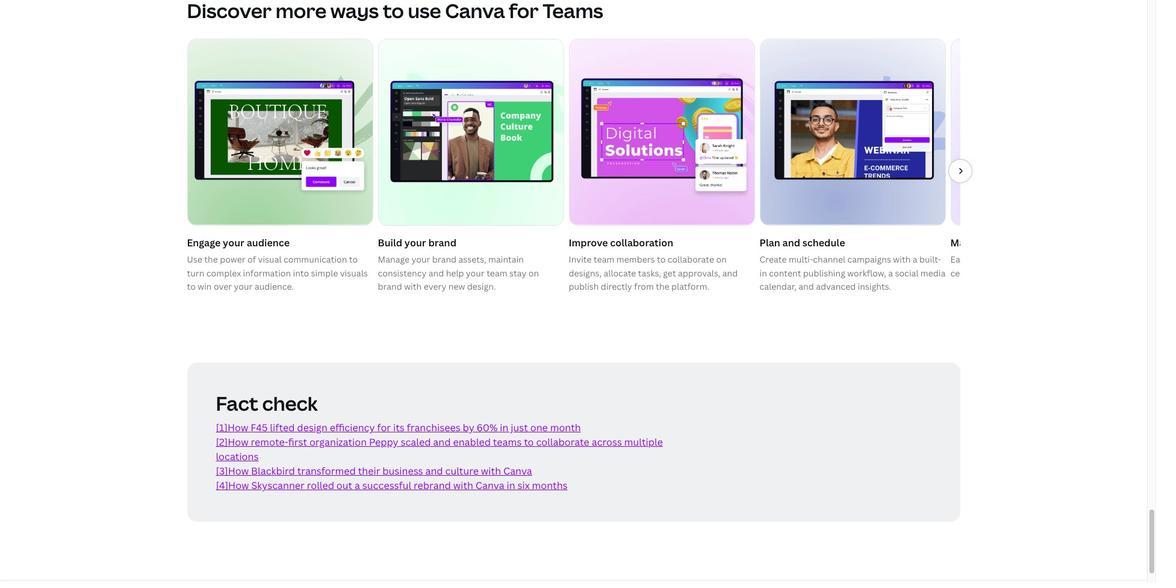 Task type: describe. For each thing, give the bounding box(es) containing it.
[4]how
[[216, 479, 249, 493]]

[1]how f45 lifted design efficiency for its franchisees by 60% in just one month link
[[216, 421, 581, 435]]

locations
[[216, 450, 259, 464]]

resource buildyourbrand image
[[379, 39, 564, 225]]

easily locate the latest design files with one central place to manage your digital content.
[[951, 254, 1133, 279]]

turn
[[187, 267, 204, 279]]

month
[[550, 421, 581, 435]]

60%
[[477, 421, 498, 435]]

[3]how
[[216, 465, 249, 478]]

your up power
[[223, 236, 245, 249]]

stay
[[510, 267, 527, 279]]

across
[[592, 436, 622, 449]]

to inside easily locate the latest design files with one central place to manage your digital content.
[[1006, 267, 1015, 279]]

media
[[921, 267, 946, 279]]

blackbird
[[251, 465, 295, 478]]

channel
[[814, 254, 846, 265]]

easily
[[951, 254, 974, 265]]

the inside invite team members to collaborate on designs,  allocate tasks, get approvals, and publish directly from the platform.
[[656, 281, 670, 292]]

collaboration
[[611, 236, 674, 249]]

design inside easily locate the latest design files with one central place to manage your digital content.
[[1045, 254, 1071, 265]]

designs,
[[569, 267, 602, 279]]

business
[[383, 465, 423, 478]]

for
[[377, 421, 391, 435]]

workflow,
[[848, 267, 887, 279]]

the inside use the power of visual communication to turn complex information into simple visuals to win over your audience.
[[204, 254, 218, 265]]

just
[[511, 421, 528, 435]]

resource improvecollaboration image
[[570, 39, 755, 225]]

out
[[337, 479, 353, 493]]

assets,
[[459, 254, 487, 265]]

with right the culture
[[481, 465, 501, 478]]

from
[[635, 281, 654, 292]]

collaborate inside invite team members to collaborate on designs,  allocate tasks, get approvals, and publish directly from the platform.
[[668, 254, 715, 265]]

to inside fact check [1]how f45 lifted design efficiency for its franchisees by 60% in just one month [2]how remote-first organization peppy scaled and enabled teams to collaborate across multiple locations [3]how blackbird transformed their business and culture with canva [4]how skyscanner rolled out a successful rebrand with canva in six months
[[524, 436, 534, 449]]

culture
[[446, 465, 479, 478]]

help
[[446, 267, 464, 279]]

rolled
[[307, 479, 334, 493]]

six
[[518, 479, 530, 493]]

their
[[358, 465, 380, 478]]

improve
[[569, 236, 608, 249]]

[2]how
[[216, 436, 249, 449]]

your down "build your brand"
[[412, 254, 430, 265]]

transformed
[[297, 465, 356, 478]]

build
[[378, 236, 403, 249]]

social
[[896, 267, 919, 279]]

with down the culture
[[454, 479, 474, 493]]

f45
[[251, 421, 268, 435]]

your right the build
[[405, 236, 426, 249]]

in inside the create multi-channel campaigns with a built- in content publishing workflow, a social media calendar, and advanced insights.
[[760, 267, 768, 279]]

with inside easily locate the latest design files with one central place to manage your digital content.
[[1092, 254, 1110, 265]]

new
[[449, 281, 465, 292]]

every
[[424, 281, 447, 292]]

visual
[[258, 254, 282, 265]]

central
[[951, 267, 980, 279]]

all
[[990, 236, 1001, 249]]

members
[[617, 254, 655, 265]]

plan
[[760, 236, 781, 249]]

and up rebrand
[[426, 465, 443, 478]]

one inside fact check [1]how f45 lifted design efficiency for its franchisees by 60% in just one month [2]how remote-first organization peppy scaled and enabled teams to collaborate across multiple locations [3]how blackbird transformed their business and culture with canva [4]how skyscanner rolled out a successful rebrand with canva in six months
[[531, 421, 548, 435]]

manage for manage all your team's assets
[[951, 236, 988, 249]]

brand for build
[[429, 236, 457, 249]]

digital
[[1071, 267, 1097, 279]]

[1]how
[[216, 421, 248, 435]]

get
[[664, 267, 676, 279]]

maintain
[[489, 254, 524, 265]]

campaigns
[[848, 254, 892, 265]]

consistency
[[378, 267, 427, 279]]

plan and schedule
[[760, 236, 846, 249]]

approvals,
[[678, 267, 721, 279]]

assets
[[1061, 236, 1090, 249]]

check
[[262, 391, 318, 417]]

win
[[198, 281, 212, 292]]

on inside invite team members to collaborate on designs,  allocate tasks, get approvals, and publish directly from the platform.
[[717, 254, 727, 265]]

calendar,
[[760, 281, 797, 292]]

create multi-channel campaigns with a built- in content publishing workflow, a social media calendar, and advanced insights.
[[760, 254, 946, 292]]

manage for manage your brand assets, maintain consistency and help your team stay on brand with every new design.
[[378, 254, 410, 265]]

latest
[[1019, 254, 1043, 265]]

and inside invite team members to collaborate on designs,  allocate tasks, get approvals, and publish directly from the platform.
[[723, 267, 738, 279]]

publish
[[569, 281, 599, 292]]

complex
[[207, 267, 241, 279]]

power
[[220, 254, 246, 265]]

and inside the create multi-channel campaigns with a built- in content publishing workflow, a social media calendar, and advanced insights.
[[799, 281, 814, 292]]

resource planschedule image
[[761, 39, 946, 225]]

content.
[[1099, 267, 1133, 279]]

with inside manage your brand assets, maintain consistency and help your team stay on brand with every new design.
[[404, 281, 422, 292]]

create
[[760, 254, 787, 265]]

by
[[463, 421, 475, 435]]

its
[[393, 421, 405, 435]]

your down assets,
[[466, 267, 485, 279]]

build your brand
[[378, 236, 457, 249]]

1 vertical spatial canva
[[476, 479, 505, 493]]

files
[[1073, 254, 1090, 265]]

first
[[288, 436, 307, 449]]

engage your audience
[[187, 236, 290, 249]]



Task type: vqa. For each thing, say whether or not it's contained in the screenshot.
f45
yes



Task type: locate. For each thing, give the bounding box(es) containing it.
collaborate up approvals,
[[668, 254, 715, 265]]

your
[[223, 236, 245, 249], [405, 236, 426, 249], [1004, 236, 1025, 249], [412, 254, 430, 265], [466, 267, 485, 279], [1051, 267, 1069, 279], [234, 281, 253, 292]]

teams
[[493, 436, 522, 449]]

1 vertical spatial team
[[487, 267, 508, 279]]

0 horizontal spatial team
[[487, 267, 508, 279]]

on up approvals,
[[717, 254, 727, 265]]

brand
[[429, 236, 457, 249], [432, 254, 457, 265], [378, 281, 402, 292]]

to up the get
[[657, 254, 666, 265]]

the down manage all your team's assets
[[1004, 254, 1017, 265]]

with
[[894, 254, 911, 265], [1092, 254, 1110, 265], [404, 281, 422, 292], [481, 465, 501, 478], [454, 479, 474, 493]]

schedule
[[803, 236, 846, 249]]

0 vertical spatial collaborate
[[668, 254, 715, 265]]

manage
[[951, 236, 988, 249], [378, 254, 410, 265]]

manage up "consistency"
[[378, 254, 410, 265]]

your right all
[[1004, 236, 1025, 249]]

0 horizontal spatial manage
[[378, 254, 410, 265]]

design down team's
[[1045, 254, 1071, 265]]

to inside invite team members to collaborate on designs,  allocate tasks, get approvals, and publish directly from the platform.
[[657, 254, 666, 265]]

to down just
[[524, 436, 534, 449]]

organization
[[310, 436, 367, 449]]

1 vertical spatial collaborate
[[536, 436, 590, 449]]

into
[[293, 267, 309, 279]]

manage all your team's assets
[[951, 236, 1090, 249]]

1 vertical spatial design
[[297, 421, 328, 435]]

advanced
[[816, 281, 856, 292]]

to up visuals
[[349, 254, 358, 265]]

design.
[[467, 281, 496, 292]]

enabled
[[453, 436, 491, 449]]

canva
[[504, 465, 532, 478], [476, 479, 505, 493]]

resource manageassets image
[[952, 39, 1137, 225]]

1 horizontal spatial collaborate
[[668, 254, 715, 265]]

design
[[1045, 254, 1071, 265], [297, 421, 328, 435]]

on right stay
[[529, 267, 539, 279]]

manage your brand assets, maintain consistency and help your team stay on brand with every new design.
[[378, 254, 539, 292]]

collaborate
[[668, 254, 715, 265], [536, 436, 590, 449]]

platform.
[[672, 281, 710, 292]]

1 vertical spatial in
[[500, 421, 509, 435]]

with up social
[[894, 254, 911, 265]]

audience
[[247, 236, 290, 249]]

tasks,
[[639, 267, 661, 279]]

invite team members to collaborate on designs,  allocate tasks, get approvals, and publish directly from the platform.
[[569, 254, 738, 292]]

a left built- on the right
[[913, 254, 918, 265]]

with right "files"
[[1092, 254, 1110, 265]]

a right the out
[[355, 479, 360, 493]]

successful
[[363, 479, 412, 493]]

in down create
[[760, 267, 768, 279]]

a inside fact check [1]how f45 lifted design efficiency for its franchisees by 60% in just one month [2]how remote-first organization peppy scaled and enabled teams to collaborate across multiple locations [3]how blackbird transformed their business and culture with canva [4]how skyscanner rolled out a successful rebrand with canva in six months
[[355, 479, 360, 493]]

team up allocate
[[594, 254, 615, 265]]

0 vertical spatial manage
[[951, 236, 988, 249]]

0 vertical spatial team
[[594, 254, 615, 265]]

2 vertical spatial brand
[[378, 281, 402, 292]]

and down franchisees
[[433, 436, 451, 449]]

multiple
[[625, 436, 663, 449]]

franchisees
[[407, 421, 461, 435]]

your left the digital
[[1051, 267, 1069, 279]]

to left win
[[187, 281, 196, 292]]

manage up easily
[[951, 236, 988, 249]]

one inside easily locate the latest design files with one central place to manage your digital content.
[[1112, 254, 1127, 265]]

1 horizontal spatial manage
[[951, 236, 988, 249]]

manage
[[1017, 267, 1049, 279]]

1 horizontal spatial on
[[717, 254, 727, 265]]

a
[[913, 254, 918, 265], [889, 267, 894, 279], [355, 479, 360, 493]]

0 vertical spatial one
[[1112, 254, 1127, 265]]

1 horizontal spatial the
[[656, 281, 670, 292]]

on inside manage your brand assets, maintain consistency and help your team stay on brand with every new design.
[[529, 267, 539, 279]]

fact check [1]how f45 lifted design efficiency for its franchisees by 60% in just one month [2]how remote-first organization peppy scaled and enabled teams to collaborate across multiple locations [3]how blackbird transformed their business and culture with canva [4]how skyscanner rolled out a successful rebrand with canva in six months
[[216, 391, 663, 493]]

and down publishing
[[799, 281, 814, 292]]

0 horizontal spatial on
[[529, 267, 539, 279]]

0 vertical spatial design
[[1045, 254, 1071, 265]]

to right place
[[1006, 267, 1015, 279]]

brand for manage
[[432, 254, 457, 265]]

0 horizontal spatial design
[[297, 421, 328, 435]]

2 horizontal spatial the
[[1004, 254, 1017, 265]]

1 horizontal spatial design
[[1045, 254, 1071, 265]]

and up every
[[429, 267, 444, 279]]

[2]how remote-first organization peppy scaled and enabled teams to collaborate across multiple locations link
[[216, 436, 663, 464]]

1 vertical spatial a
[[889, 267, 894, 279]]

0 vertical spatial in
[[760, 267, 768, 279]]

directly
[[601, 281, 633, 292]]

collaborate inside fact check [1]how f45 lifted design efficiency for its franchisees by 60% in just one month [2]how remote-first organization peppy scaled and enabled teams to collaborate across multiple locations [3]how blackbird transformed their business and culture with canva [4]how skyscanner rolled out a successful rebrand with canva in six months
[[536, 436, 590, 449]]

the inside easily locate the latest design files with one central place to manage your digital content.
[[1004, 254, 1017, 265]]

team inside manage your brand assets, maintain consistency and help your team stay on brand with every new design.
[[487, 267, 508, 279]]

1 vertical spatial one
[[531, 421, 548, 435]]

audience.
[[255, 281, 294, 292]]

information
[[243, 267, 291, 279]]

months
[[532, 479, 568, 493]]

the down the get
[[656, 281, 670, 292]]

engage
[[187, 236, 221, 249]]

team's
[[1027, 236, 1058, 249]]

0 horizontal spatial collaborate
[[536, 436, 590, 449]]

invite
[[569, 254, 592, 265]]

team inside invite team members to collaborate on designs,  allocate tasks, get approvals, and publish directly from the platform.
[[594, 254, 615, 265]]

0 horizontal spatial a
[[355, 479, 360, 493]]

lifted
[[270, 421, 295, 435]]

improve collaboration
[[569, 236, 674, 249]]

1 vertical spatial brand
[[432, 254, 457, 265]]

[4]how skyscanner rolled out a successful rebrand with canva in six months link
[[216, 479, 568, 493]]

your right over
[[234, 281, 253, 292]]

team down maintain
[[487, 267, 508, 279]]

one up content.
[[1112, 254, 1127, 265]]

your inside use the power of visual communication to turn complex information into simple visuals to win over your audience.
[[234, 281, 253, 292]]

2 vertical spatial a
[[355, 479, 360, 493]]

design inside fact check [1]how f45 lifted design efficiency for its franchisees by 60% in just one month [2]how remote-first organization peppy scaled and enabled teams to collaborate across multiple locations [3]how blackbird transformed their business and culture with canva [4]how skyscanner rolled out a successful rebrand with canva in six months
[[297, 421, 328, 435]]

efficiency
[[330, 421, 375, 435]]

canva down the culture
[[476, 479, 505, 493]]

simple
[[311, 267, 338, 279]]

rebrand
[[414, 479, 451, 493]]

0 vertical spatial canva
[[504, 465, 532, 478]]

0 vertical spatial brand
[[429, 236, 457, 249]]

place
[[982, 267, 1004, 279]]

the right use
[[204, 254, 218, 265]]

with down "consistency"
[[404, 281, 422, 292]]

manage inside manage your brand assets, maintain consistency and help your team stay on brand with every new design.
[[378, 254, 410, 265]]

in up teams
[[500, 421, 509, 435]]

on
[[717, 254, 727, 265], [529, 267, 539, 279]]

of
[[248, 254, 256, 265]]

with inside the create multi-channel campaigns with a built- in content publishing workflow, a social media calendar, and advanced insights.
[[894, 254, 911, 265]]

publishing
[[804, 267, 846, 279]]

built-
[[920, 254, 942, 265]]

0 vertical spatial a
[[913, 254, 918, 265]]

1 vertical spatial manage
[[378, 254, 410, 265]]

over
[[214, 281, 232, 292]]

a left social
[[889, 267, 894, 279]]

your inside easily locate the latest design files with one central place to manage your digital content.
[[1051, 267, 1069, 279]]

collaborate down month
[[536, 436, 590, 449]]

0 vertical spatial on
[[717, 254, 727, 265]]

2 vertical spatial in
[[507, 479, 516, 493]]

locate
[[977, 254, 1002, 265]]

and up multi-
[[783, 236, 801, 249]]

multi-
[[789, 254, 814, 265]]

insights.
[[858, 281, 892, 292]]

remote-
[[251, 436, 288, 449]]

to
[[349, 254, 358, 265], [657, 254, 666, 265], [1006, 267, 1015, 279], [187, 281, 196, 292], [524, 436, 534, 449]]

canva up six
[[504, 465, 532, 478]]

1 vertical spatial on
[[529, 267, 539, 279]]

design up first
[[297, 421, 328, 435]]

in
[[760, 267, 768, 279], [500, 421, 509, 435], [507, 479, 516, 493]]

allocate
[[604, 267, 636, 279]]

one right just
[[531, 421, 548, 435]]

resource engageyouraudience image
[[188, 39, 373, 225]]

2 horizontal spatial a
[[913, 254, 918, 265]]

and
[[783, 236, 801, 249], [429, 267, 444, 279], [723, 267, 738, 279], [799, 281, 814, 292], [433, 436, 451, 449], [426, 465, 443, 478]]

team
[[594, 254, 615, 265], [487, 267, 508, 279]]

peppy
[[369, 436, 399, 449]]

content
[[770, 267, 802, 279]]

1 horizontal spatial one
[[1112, 254, 1127, 265]]

1 horizontal spatial team
[[594, 254, 615, 265]]

use
[[187, 254, 202, 265]]

and inside manage your brand assets, maintain consistency and help your team stay on brand with every new design.
[[429, 267, 444, 279]]

1 horizontal spatial a
[[889, 267, 894, 279]]

0 horizontal spatial the
[[204, 254, 218, 265]]

0 horizontal spatial one
[[531, 421, 548, 435]]

and right approvals,
[[723, 267, 738, 279]]

scaled
[[401, 436, 431, 449]]

in left six
[[507, 479, 516, 493]]



